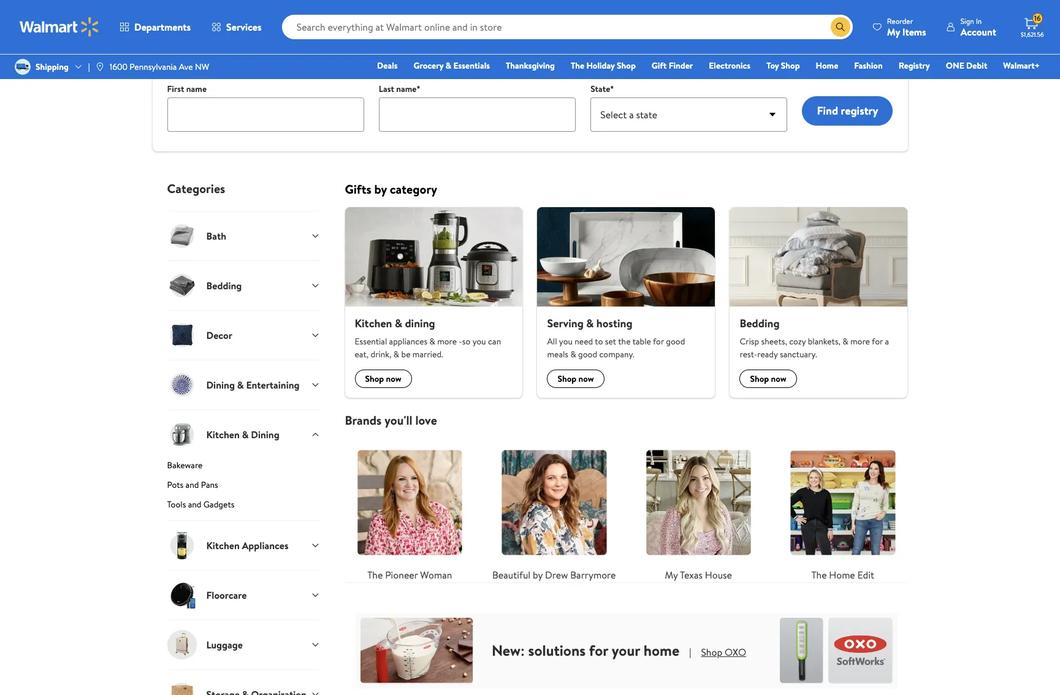 Task type: describe. For each thing, give the bounding box(es) containing it.
shop oxo
[[702, 646, 747, 660]]

kitchen appliances button
[[167, 521, 321, 571]]

solutions
[[529, 640, 586, 661]]

& right meals
[[571, 349, 577, 361]]

walmart+
[[1004, 60, 1041, 72]]

services
[[226, 20, 262, 34]]

the home edit
[[812, 569, 875, 582]]

my texas house
[[665, 569, 732, 582]]

in
[[977, 16, 982, 26]]

kitchen for dining
[[206, 428, 240, 442]]

name*
[[396, 83, 421, 95]]

registry inside the find a wedding registry * required fields
[[268, 38, 318, 59]]

departments button
[[109, 12, 201, 42]]

the holiday shop link
[[566, 59, 642, 72]]

finder
[[669, 60, 693, 72]]

nw
[[195, 61, 209, 73]]

shop inside shop oxo 'link'
[[702, 646, 723, 660]]

drink,
[[371, 349, 392, 361]]

barrymore
[[571, 569, 616, 582]]

texas
[[680, 569, 703, 582]]

so
[[462, 336, 471, 348]]

kitchen & dining
[[206, 428, 280, 442]]

tools and gadgets
[[167, 499, 235, 511]]

0 horizontal spatial for
[[589, 640, 609, 661]]

need
[[575, 336, 593, 348]]

fields
[[208, 64, 228, 77]]

for inside serving & hosting all you need to set the table for good meals & good company.
[[653, 336, 664, 348]]

sheets,
[[762, 336, 788, 348]]

0 horizontal spatial |
[[88, 61, 90, 73]]

for inside bedding crisp sheets, cozy blankets, & more for a rest-ready sanctuary.
[[872, 336, 883, 348]]

the pioneer woman link
[[345, 438, 475, 583]]

now for sheets,
[[772, 373, 787, 386]]

find registry button
[[803, 96, 894, 126]]

last
[[379, 83, 394, 95]]

find for a
[[167, 38, 196, 59]]

be
[[402, 349, 411, 361]]

shop inside kitchen & dining list item
[[365, 373, 384, 386]]

more for sheets,
[[851, 336, 871, 348]]

appliances
[[389, 336, 428, 348]]

& up need
[[587, 316, 594, 331]]

First name text field
[[167, 98, 364, 132]]

company.
[[600, 349, 635, 361]]

shop inside the holiday shop link
[[617, 60, 636, 72]]

sign in account
[[961, 16, 997, 38]]

can
[[488, 336, 501, 348]]

to
[[595, 336, 603, 348]]

love
[[416, 413, 437, 429]]

eat,
[[355, 349, 369, 361]]

kitchen inside "kitchen appliances" 'dropdown button'
[[206, 539, 240, 553]]

bath
[[206, 229, 226, 243]]

dining & entertaining button
[[167, 360, 321, 410]]

tools
[[167, 499, 186, 511]]

kitchen appliances
[[206, 539, 289, 553]]

& left entertaining
[[237, 378, 244, 392]]

shop inside toy shop link
[[782, 60, 800, 72]]

beautiful by drew barrymore
[[493, 569, 616, 582]]

list for brands you'll love
[[338, 429, 916, 583]]

more for dining
[[438, 336, 457, 348]]

new:
[[492, 640, 525, 661]]

toy shop link
[[761, 59, 806, 72]]

cozy
[[790, 336, 806, 348]]

the holiday shop
[[571, 60, 636, 72]]

Walmart Site-Wide search field
[[282, 15, 853, 39]]

edit
[[858, 569, 875, 582]]

bath button
[[167, 211, 321, 261]]

& inside "link"
[[446, 60, 452, 72]]

categories
[[167, 180, 225, 197]]

thanksgiving link
[[501, 59, 561, 72]]

gadgets
[[204, 499, 235, 511]]

& up appliances
[[395, 316, 403, 331]]

shop inside the bedding list item
[[751, 373, 769, 386]]

one debit link
[[941, 59, 993, 72]]

holiday
[[587, 60, 615, 72]]

table
[[633, 336, 651, 348]]

appliances
[[242, 539, 289, 553]]

Last name* text field
[[379, 98, 576, 132]]

gift finder link
[[647, 59, 699, 72]]

registry
[[899, 60, 931, 72]]

electronics link
[[704, 59, 757, 72]]

serving
[[548, 316, 584, 331]]

all
[[548, 336, 557, 348]]

shipping
[[36, 61, 69, 73]]

shop oxo link
[[702, 646, 747, 661]]

home
[[644, 640, 680, 661]]

required
[[173, 64, 206, 77]]

first
[[167, 83, 184, 95]]



Task type: locate. For each thing, give the bounding box(es) containing it.
0 horizontal spatial bedding
[[206, 279, 242, 293]]

reorder my items
[[888, 16, 927, 38]]

for right blankets, at the right of page
[[872, 336, 883, 348]]

1 list from the top
[[338, 207, 916, 398]]

1 horizontal spatial my
[[888, 25, 901, 38]]

fashion
[[855, 60, 883, 72]]

now down ready
[[772, 373, 787, 386]]

0 horizontal spatial by
[[375, 181, 387, 198]]

1 vertical spatial and
[[188, 499, 202, 511]]

0 horizontal spatial registry
[[268, 38, 318, 59]]

my left the items
[[888, 25, 901, 38]]

the for the holiday shop
[[571, 60, 585, 72]]

1 horizontal spatial now
[[579, 373, 594, 386]]

entertaining
[[246, 378, 300, 392]]

| left 1600
[[88, 61, 90, 73]]

1 vertical spatial by
[[533, 569, 543, 582]]

home left edit
[[830, 569, 856, 582]]

bedding for bedding
[[206, 279, 242, 293]]

and for pans
[[186, 479, 199, 491]]

shop down meals
[[558, 373, 577, 386]]

2 more from the left
[[851, 336, 871, 348]]

shop right 'toy'
[[782, 60, 800, 72]]

for left your
[[589, 640, 609, 661]]

find inside the find a wedding registry * required fields
[[167, 38, 196, 59]]

shop down ready
[[751, 373, 769, 386]]

1 vertical spatial list
[[338, 429, 916, 583]]

gift finder
[[652, 60, 693, 72]]

0 horizontal spatial now
[[386, 373, 402, 386]]

find inside button
[[817, 103, 839, 118]]

2 horizontal spatial now
[[772, 373, 787, 386]]

ready
[[758, 349, 778, 361]]

1 shop now from the left
[[365, 373, 402, 386]]

now inside the bedding list item
[[772, 373, 787, 386]]

by left drew
[[533, 569, 543, 582]]

1 vertical spatial good
[[579, 349, 598, 361]]

list containing kitchen & dining
[[338, 207, 916, 398]]

new: solutions for your home
[[492, 640, 680, 661]]

luggage button
[[167, 620, 321, 670]]

reorder
[[888, 16, 914, 26]]

1 horizontal spatial find
[[817, 103, 839, 118]]

departments
[[134, 20, 191, 34]]

0 vertical spatial good
[[666, 336, 686, 348]]

pots and pans
[[167, 479, 218, 491]]

floorcare
[[206, 589, 247, 602]]

find registry
[[817, 103, 879, 118]]

list for gifts by category
[[338, 207, 916, 398]]

0 horizontal spatial you
[[473, 336, 486, 348]]

1 horizontal spatial the
[[571, 60, 585, 72]]

bedding inside bedding crisp sheets, cozy blankets, & more for a rest-ready sanctuary.
[[740, 316, 780, 331]]

kitchen & dining essential appliances & more -so you can eat, drink, & be married.
[[355, 316, 501, 361]]

and right 'tools'
[[188, 499, 202, 511]]

my inside list
[[665, 569, 678, 582]]

decor button
[[167, 310, 321, 360]]

& left be
[[394, 349, 399, 361]]

you right all
[[559, 336, 573, 348]]

kitchen inside kitchen & dining essential appliances & more -so you can eat, drink, & be married.
[[355, 316, 392, 331]]

shop now for sheets,
[[751, 373, 787, 386]]

now for dining
[[386, 373, 402, 386]]

0 vertical spatial find
[[167, 38, 196, 59]]

good down need
[[579, 349, 598, 361]]

1 you from the left
[[473, 336, 486, 348]]

a inside the find a wedding registry * required fields
[[199, 38, 206, 59]]

and inside "link"
[[186, 479, 199, 491]]

2 horizontal spatial shop now
[[751, 373, 787, 386]]

1 horizontal spatial dining
[[251, 428, 280, 442]]

beautiful
[[493, 569, 531, 582]]

for right "table"
[[653, 336, 664, 348]]

2 horizontal spatial for
[[872, 336, 883, 348]]

home link
[[811, 59, 844, 72]]

find for registry
[[817, 103, 839, 118]]

2 you from the left
[[559, 336, 573, 348]]

kitchen down 'gadgets'
[[206, 539, 240, 553]]

bedding list item
[[723, 207, 916, 398]]

1 vertical spatial |
[[690, 646, 692, 660]]

2 vertical spatial kitchen
[[206, 539, 240, 553]]

find
[[167, 38, 196, 59], [817, 103, 839, 118]]

first name
[[167, 83, 207, 95]]

find down home link
[[817, 103, 839, 118]]

&
[[446, 60, 452, 72], [395, 316, 403, 331], [587, 316, 594, 331], [430, 336, 435, 348], [843, 336, 849, 348], [394, 349, 399, 361], [571, 349, 577, 361], [237, 378, 244, 392], [242, 428, 249, 442]]

bedding button
[[167, 261, 321, 310]]

you inside kitchen & dining essential appliances & more -so you can eat, drink, & be married.
[[473, 336, 486, 348]]

1 vertical spatial a
[[886, 336, 890, 348]]

2 horizontal spatial the
[[812, 569, 827, 582]]

0 vertical spatial my
[[888, 25, 901, 38]]

walmart+ link
[[998, 59, 1046, 72]]

toy
[[767, 60, 779, 72]]

dining & entertaining
[[206, 378, 300, 392]]

by right 'gifts'
[[375, 181, 387, 198]]

0 horizontal spatial my
[[665, 569, 678, 582]]

0 horizontal spatial find
[[167, 38, 196, 59]]

0 horizontal spatial dining
[[206, 378, 235, 392]]

0 horizontal spatial shop now
[[365, 373, 402, 386]]

2 list from the top
[[338, 429, 916, 583]]

bakeware
[[167, 460, 203, 472]]

registry link
[[894, 59, 936, 72]]

home down "search icon"
[[816, 60, 839, 72]]

rest-
[[740, 349, 758, 361]]

a inside bedding crisp sheets, cozy blankets, & more for a rest-ready sanctuary.
[[886, 336, 890, 348]]

beautiful by drew barrymore link
[[490, 438, 619, 583]]

bedding crisp sheets, cozy blankets, & more for a rest-ready sanctuary.
[[740, 316, 890, 361]]

items
[[903, 25, 927, 38]]

registry down fashion link on the right of the page
[[841, 103, 879, 118]]

1 vertical spatial dining
[[251, 428, 280, 442]]

hosting
[[597, 316, 633, 331]]

1 horizontal spatial by
[[533, 569, 543, 582]]

0 vertical spatial kitchen
[[355, 316, 392, 331]]

more inside kitchen & dining essential appliances & more -so you can eat, drink, & be married.
[[438, 336, 457, 348]]

kitchen up 'essential'
[[355, 316, 392, 331]]

crisp
[[740, 336, 760, 348]]

2 now from the left
[[579, 373, 594, 386]]

1 horizontal spatial registry
[[841, 103, 879, 118]]

0 vertical spatial list
[[338, 207, 916, 398]]

more inside bedding crisp sheets, cozy blankets, & more for a rest-ready sanctuary.
[[851, 336, 871, 348]]

woman
[[420, 569, 452, 582]]

shop now inside serving & hosting list item
[[558, 373, 594, 386]]

0 horizontal spatial a
[[199, 38, 206, 59]]

1 vertical spatial bedding
[[740, 316, 780, 331]]

serving & hosting list item
[[530, 207, 723, 398]]

shop right holiday
[[617, 60, 636, 72]]

bakeware link
[[167, 460, 321, 477]]

| right home
[[690, 646, 692, 660]]

& right grocery
[[446, 60, 452, 72]]

now inside kitchen & dining list item
[[386, 373, 402, 386]]

& up the 'bakeware' link
[[242, 428, 249, 442]]

shop now down ready
[[751, 373, 787, 386]]

services button
[[201, 12, 272, 42]]

shop now inside kitchen & dining list item
[[365, 373, 402, 386]]

you
[[473, 336, 486, 348], [559, 336, 573, 348]]

1 now from the left
[[386, 373, 402, 386]]

0 vertical spatial by
[[375, 181, 387, 198]]

2 shop now from the left
[[558, 373, 594, 386]]

1 vertical spatial home
[[830, 569, 856, 582]]

1600
[[110, 61, 128, 73]]

more
[[438, 336, 457, 348], [851, 336, 871, 348]]

kitchen & dining list item
[[338, 207, 530, 398]]

1600 pennsylvania ave nw
[[110, 61, 209, 73]]

floorcare button
[[167, 571, 321, 620]]

& up married.
[[430, 336, 435, 348]]

a
[[199, 38, 206, 59], [886, 336, 890, 348]]

more left -
[[438, 336, 457, 348]]

0 vertical spatial dining
[[206, 378, 235, 392]]

by for beautiful
[[533, 569, 543, 582]]

shop now for dining
[[365, 373, 402, 386]]

pioneer
[[385, 569, 418, 582]]

grocery & essentials
[[414, 60, 490, 72]]

the for the pioneer woman
[[368, 569, 383, 582]]

toy shop
[[767, 60, 800, 72]]

oxo
[[725, 646, 747, 660]]

you inside serving & hosting all you need to set the table for good meals & good company.
[[559, 336, 573, 348]]

one
[[946, 60, 965, 72]]

and right pots on the left bottom of page
[[186, 479, 199, 491]]

1 horizontal spatial for
[[653, 336, 664, 348]]

shop now inside the bedding list item
[[751, 373, 787, 386]]

by
[[375, 181, 387, 198], [533, 569, 543, 582]]

set
[[605, 336, 617, 348]]

deals
[[377, 60, 398, 72]]

account
[[961, 25, 997, 38]]

my left texas
[[665, 569, 678, 582]]

home inside list
[[830, 569, 856, 582]]

1 horizontal spatial you
[[559, 336, 573, 348]]

0 vertical spatial and
[[186, 479, 199, 491]]

kitchen up the 'bakeware' link
[[206, 428, 240, 442]]

shop left oxo
[[702, 646, 723, 660]]

registry inside button
[[841, 103, 879, 118]]

1 horizontal spatial good
[[666, 336, 686, 348]]

shop now down the drink,
[[365, 373, 402, 386]]

kitchen
[[355, 316, 392, 331], [206, 428, 240, 442], [206, 539, 240, 553]]

now for hosting
[[579, 373, 594, 386]]

1 vertical spatial find
[[817, 103, 839, 118]]

essential
[[355, 336, 387, 348]]

you right so
[[473, 336, 486, 348]]

1 more from the left
[[438, 336, 457, 348]]

0 horizontal spatial good
[[579, 349, 598, 361]]

bedding up crisp
[[740, 316, 780, 331]]

1 horizontal spatial bedding
[[740, 316, 780, 331]]

pots and pans link
[[167, 479, 321, 496]]

the for the home edit
[[812, 569, 827, 582]]

search icon image
[[836, 22, 846, 32]]

1 horizontal spatial more
[[851, 336, 871, 348]]

pennsylvania
[[130, 61, 177, 73]]

gift
[[652, 60, 667, 72]]

find up ave
[[167, 38, 196, 59]]

meals
[[548, 349, 569, 361]]

now down be
[[386, 373, 402, 386]]

1 vertical spatial my
[[665, 569, 678, 582]]

1 vertical spatial kitchen
[[206, 428, 240, 442]]

oxo softworks logo.�� image
[[355, 613, 898, 689]]

debit
[[967, 60, 988, 72]]

shop inside serving & hosting list item
[[558, 373, 577, 386]]

essentials
[[454, 60, 490, 72]]

kitchen & dining button
[[167, 410, 321, 460]]

3 shop now from the left
[[751, 373, 787, 386]]

 image
[[15, 59, 31, 75]]

& right blankets, at the right of page
[[843, 336, 849, 348]]

1 horizontal spatial |
[[690, 646, 692, 660]]

1 vertical spatial registry
[[841, 103, 879, 118]]

state*
[[591, 83, 614, 95]]

0 vertical spatial bedding
[[206, 279, 242, 293]]

walmart image
[[20, 17, 99, 37]]

-
[[459, 336, 462, 348]]

pans
[[201, 479, 218, 491]]

gifts
[[345, 181, 372, 198]]

your
[[612, 640, 641, 661]]

the inside "link"
[[368, 569, 383, 582]]

3 now from the left
[[772, 373, 787, 386]]

bedding inside dropdown button
[[206, 279, 242, 293]]

now down need
[[579, 373, 594, 386]]

brands you'll love
[[345, 413, 437, 429]]

my inside the reorder my items
[[888, 25, 901, 38]]

0 vertical spatial |
[[88, 61, 90, 73]]

0 horizontal spatial more
[[438, 336, 457, 348]]

|
[[88, 61, 90, 73], [690, 646, 692, 660]]

1 horizontal spatial shop now
[[558, 373, 594, 386]]

the best for a newlywed nest. wedding registry. you said yes! now the fun begins-build your wish list today. image
[[394, 0, 908, 18]]

shop now down meals
[[558, 373, 594, 386]]

dining up the 'bakeware' link
[[251, 428, 280, 442]]

find a wedding registry * required fields
[[167, 38, 318, 77]]

shop now for hosting
[[558, 373, 594, 386]]

0 vertical spatial a
[[199, 38, 206, 59]]

wedding
[[210, 38, 264, 59]]

kitchen for dining
[[355, 316, 392, 331]]

bedding for bedding crisp sheets, cozy blankets, & more for a rest-ready sanctuary.
[[740, 316, 780, 331]]

kitchen inside kitchen & dining dropdown button
[[206, 428, 240, 442]]

& inside bedding crisp sheets, cozy blankets, & more for a rest-ready sanctuary.
[[843, 336, 849, 348]]

dining
[[405, 316, 435, 331]]

name
[[186, 83, 207, 95]]

registry right wedding
[[268, 38, 318, 59]]

tools and gadgets link
[[167, 499, 321, 521]]

bedding up decor
[[206, 279, 242, 293]]

Search search field
[[282, 15, 853, 39]]

the left holiday
[[571, 60, 585, 72]]

grocery & essentials link
[[408, 59, 496, 72]]

dining down decor
[[206, 378, 235, 392]]

 image
[[95, 62, 105, 72]]

0 vertical spatial registry
[[268, 38, 318, 59]]

by inside list
[[533, 569, 543, 582]]

the left pioneer
[[368, 569, 383, 582]]

by for gifts
[[375, 181, 387, 198]]

sign
[[961, 16, 975, 26]]

0 vertical spatial home
[[816, 60, 839, 72]]

and for gadgets
[[188, 499, 202, 511]]

good right "table"
[[666, 336, 686, 348]]

good
[[666, 336, 686, 348], [579, 349, 598, 361]]

shop down the drink,
[[365, 373, 384, 386]]

list
[[338, 207, 916, 398], [338, 429, 916, 583]]

0 horizontal spatial the
[[368, 569, 383, 582]]

serving & hosting all you need to set the table for good meals & good company.
[[548, 316, 686, 361]]

list containing the pioneer woman
[[338, 429, 916, 583]]

my texas house link
[[634, 438, 764, 583]]

1 horizontal spatial a
[[886, 336, 890, 348]]

more right blankets, at the right of page
[[851, 336, 871, 348]]

now inside serving & hosting list item
[[579, 373, 594, 386]]

the left edit
[[812, 569, 827, 582]]

pots
[[167, 479, 184, 491]]



Task type: vqa. For each thing, say whether or not it's contained in the screenshot.


